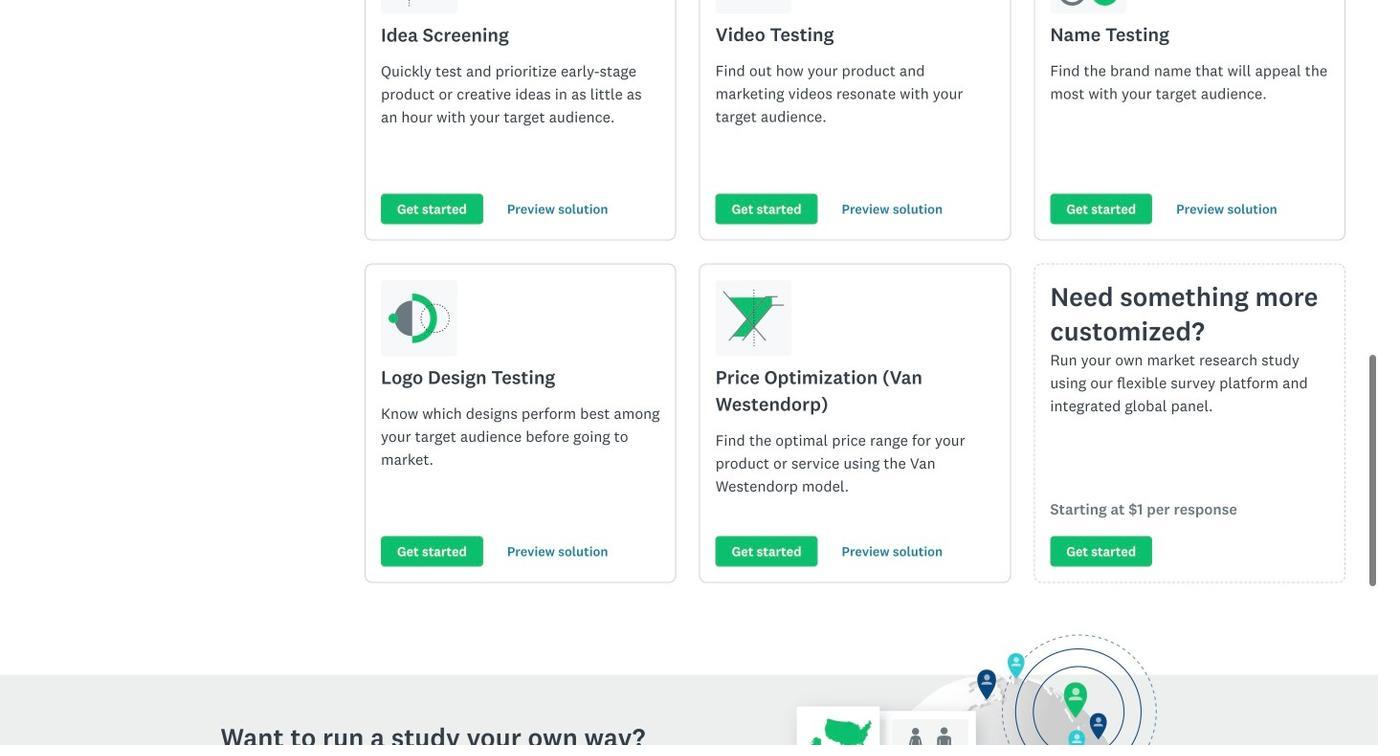 Task type: describe. For each thing, give the bounding box(es) containing it.
surveymonkey audience image
[[775, 635, 1158, 746]]

idea screening image
[[381, 0, 458, 14]]

name testing image
[[1051, 0, 1127, 13]]



Task type: locate. For each thing, give the bounding box(es) containing it.
price optimization (van westendorp) image
[[716, 280, 792, 357]]

video testing image
[[716, 0, 792, 13]]

logo design testing image
[[381, 280, 458, 357]]



Task type: vqa. For each thing, say whether or not it's contained in the screenshot.
Products Icon to the left
no



